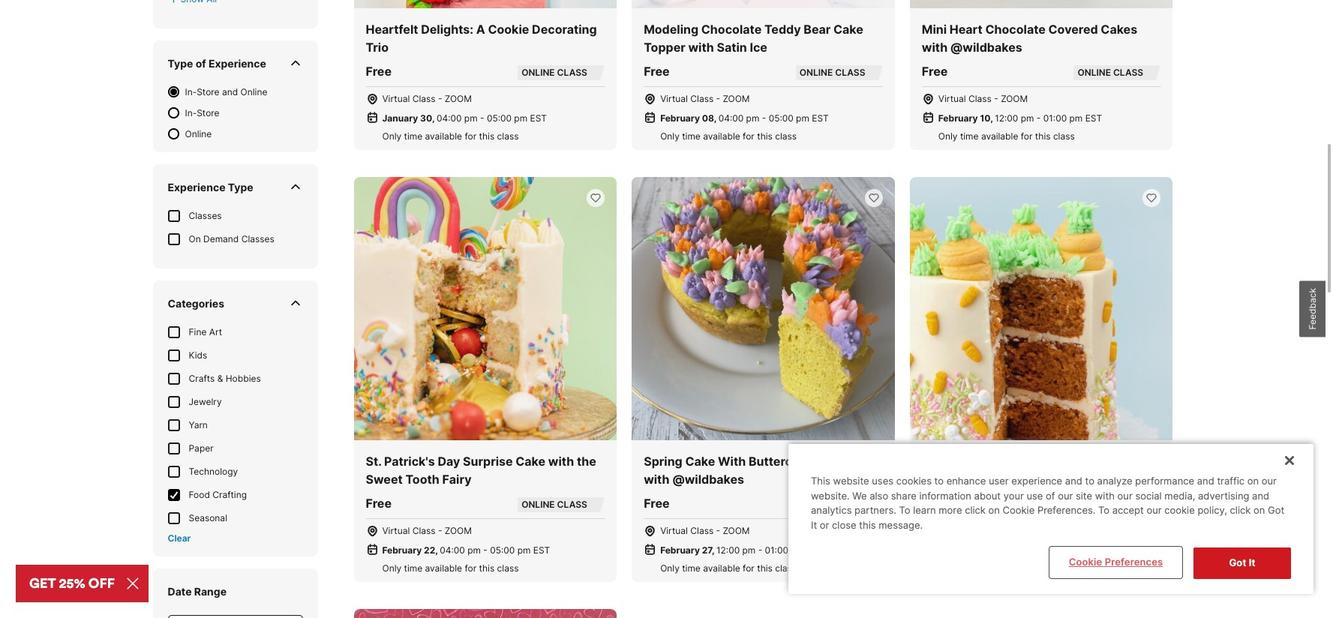 Task type: vqa. For each thing, say whether or not it's contained in the screenshot.
paper
yes



Task type: describe. For each thing, give the bounding box(es) containing it.
class for delights:
[[413, 93, 436, 105]]

available for heart
[[982, 131, 1019, 142]]

website.
[[811, 490, 850, 502]]

30
[[420, 113, 432, 124]]

04:00 for delights:
[[437, 113, 462, 124]]

cakes
[[1101, 22, 1138, 37]]

est for mini heart chocolate covered cakes with @wildbakes
[[1086, 113, 1103, 124]]

free for mini heart chocolate covered cakes with @wildbakes
[[922, 64, 948, 79]]

february 27 , 12:00 pm - 01:00 pm
[[661, 545, 805, 556]]

we
[[853, 490, 867, 502]]

st.
[[366, 454, 382, 469]]

option group containing in-store and online
[[168, 86, 303, 140]]

store for in-store
[[197, 107, 220, 118]]

mini heart chocolate covered cakes with @wildbakes
[[922, 22, 1138, 55]]

modeling chocolate teddy bear cake topper with satin ice
[[644, 22, 864, 55]]

0 vertical spatial experience
[[209, 57, 266, 70]]

available inside 05:00 pm edt only time available for this class
[[982, 563, 1019, 574]]

policy,
[[1198, 505, 1228, 517]]

st. patrick's day surprise cake with the sweet tooth fairy image
[[354, 177, 617, 441]]

@wildbakes for cake
[[673, 472, 745, 487]]

crafting
[[213, 489, 247, 500]]

only time available for this class for heart
[[939, 131, 1075, 142]]

online for buttercream
[[800, 499, 833, 510]]

available for cake
[[703, 563, 741, 574]]

class for st. patrick's day surprise cake with the sweet tooth fairy
[[557, 499, 588, 510]]

for inside 05:00 pm edt only time available for this class
[[1021, 563, 1033, 574]]

january
[[382, 113, 418, 124]]

est for heartfelt delights: a cookie decorating trio
[[530, 113, 547, 124]]

- up february 08 , 04:00 pm - 05:00 pm est
[[716, 93, 721, 105]]

teddy
[[765, 22, 801, 37]]

virtual for modeling chocolate teddy bear cake topper with satin ice
[[661, 93, 688, 105]]

heartfelt
[[366, 22, 418, 37]]

partners.
[[855, 505, 897, 517]]

easter
[[1032, 454, 1070, 469]]

1 vertical spatial experience
[[168, 181, 226, 193]]

tabler image
[[288, 56, 303, 71]]

bear
[[804, 22, 831, 37]]

our up accept on the right of the page
[[1118, 490, 1133, 502]]

class for chocolate
[[691, 93, 714, 105]]

modeling chocolate teddy bear cake topper with satin ice image
[[632, 0, 895, 9]]

05:00 for cookie
[[487, 113, 512, 124]]

advertising
[[1199, 490, 1250, 502]]

about
[[975, 490, 1001, 502]]

and up advertising
[[1198, 475, 1215, 487]]

class for cookie
[[497, 131, 519, 142]]

online for bear
[[800, 67, 833, 78]]

cake inside fondant-free fun: easter carrot cake mastery
[[1113, 454, 1143, 469]]

- up february 22 , 04:00 pm - 05:00 pm est at the left of page
[[438, 525, 442, 537]]

this for spring cake with buttercream flowers with @wildbakes
[[757, 563, 773, 574]]

class for mini heart chocolate covered cakes with @wildbakes
[[1114, 67, 1144, 78]]

kids
[[189, 350, 207, 361]]

preferences
[[1105, 556, 1164, 568]]

february 22 , 04:00 pm - 05:00 pm est
[[382, 545, 550, 556]]

on
[[189, 233, 201, 244]]

- right 10
[[1037, 113, 1041, 124]]

this
[[811, 475, 831, 487]]

uses
[[872, 475, 894, 487]]

time inside 05:00 pm edt only time available for this class
[[961, 563, 979, 574]]

on right traffic
[[1248, 475, 1259, 487]]

1 click from the left
[[965, 505, 986, 517]]

on down about
[[989, 505, 1000, 517]]

topper
[[644, 40, 686, 55]]

got inside this website uses cookies to enhance user experience and to analyze performance and traffic on our website. we also share information about your use of our site with our social media, advertising and analytics partners. to learn more click on cookie preferences. to accept our cookie policy, click on got it or close this message.
[[1268, 505, 1285, 517]]

use
[[1027, 490, 1044, 502]]

share
[[892, 490, 917, 502]]

february for modeling chocolate teddy bear cake topper with satin ice
[[661, 113, 700, 124]]

with for mini heart chocolate covered cakes with @wildbakes
[[922, 40, 948, 55]]

free for heartfelt delights: a cookie decorating trio
[[366, 64, 392, 79]]

2 click from the left
[[1231, 505, 1251, 517]]

- right 30
[[480, 113, 484, 124]]

- right 22 at the bottom left of the page
[[484, 545, 488, 556]]

of inside this website uses cookies to enhance user experience and to analyze performance and traffic on our website. we also share information about your use of our site with our social media, advertising and analytics partners. to learn more click on cookie preferences. to accept our cookie policy, click on got it or close this message.
[[1046, 490, 1056, 502]]

heart image
[[1146, 192, 1158, 204]]

virtual for st. patrick's day surprise cake with the sweet tooth fairy
[[382, 525, 410, 537]]

- up the february 27 , 12:00 pm - 01:00 pm
[[716, 525, 721, 537]]

edt
[[1078, 545, 1096, 556]]

our right traffic
[[1262, 475, 1277, 487]]

virtual class - zoom for chocolate
[[661, 93, 750, 105]]

for for a
[[465, 131, 477, 142]]

february for st. patrick's day surprise cake with the sweet tooth fairy
[[382, 545, 422, 556]]

covered
[[1049, 22, 1099, 37]]

fine art
[[189, 326, 222, 338]]

for for day
[[465, 563, 477, 574]]

january 30 , 04:00 pm - 05:00 pm est
[[382, 113, 547, 124]]

message.
[[879, 519, 923, 531]]

with for st. patrick's day surprise cake with the sweet tooth fairy
[[549, 454, 574, 469]]

class for fondant-free fun: easter carrot cake mastery
[[1114, 499, 1144, 510]]

class for spring cake with buttercream flowers with @wildbakes
[[836, 499, 866, 510]]

date
[[168, 585, 192, 598]]

available for patrick's
[[425, 563, 462, 574]]

fondant-
[[922, 454, 976, 469]]

time for mini heart chocolate covered cakes with @wildbakes
[[961, 131, 979, 142]]

class for heartfelt delights: a cookie decorating trio
[[557, 67, 588, 78]]

2 to from the left
[[1099, 505, 1110, 517]]

cookie preferences
[[1069, 556, 1164, 568]]

your
[[1004, 490, 1024, 502]]

free for fondant-free fun: easter carrot cake mastery
[[922, 496, 948, 511]]

for for chocolate
[[1021, 131, 1033, 142]]

zoom for a
[[445, 93, 472, 105]]

crafts & hobbies
[[189, 373, 261, 384]]

0 horizontal spatial of
[[196, 57, 206, 70]]

fun:
[[1004, 454, 1030, 469]]

- right 08
[[762, 113, 767, 124]]

trio
[[366, 40, 389, 55]]

2 to from the left
[[1086, 475, 1095, 487]]

time for heartfelt delights: a cookie decorating trio
[[404, 131, 423, 142]]

and right advertising
[[1253, 490, 1270, 502]]

online class for heartfelt delights: a cookie decorating trio
[[522, 67, 588, 78]]

pm inside 05:00 pm edt only time available for this class
[[1062, 545, 1076, 556]]

food
[[189, 489, 210, 500]]

only time available for this class for patrick's
[[382, 563, 519, 574]]

only for st. patrick's day surprise cake with the sweet tooth fairy
[[382, 563, 402, 574]]

cookie preferences button
[[1051, 548, 1182, 578]]

class for bear
[[776, 131, 797, 142]]

1 vertical spatial type
[[228, 181, 253, 193]]

04:00 for chocolate
[[719, 113, 744, 124]]

analytics
[[811, 505, 852, 517]]

enhance
[[947, 475, 986, 487]]

experience
[[1012, 475, 1063, 487]]

mini
[[922, 22, 947, 37]]

virtual for mini heart chocolate covered cakes with @wildbakes
[[939, 93, 966, 105]]

, for delights:
[[432, 113, 435, 124]]

date range
[[168, 585, 227, 598]]

store for in-store and online
[[197, 86, 220, 97]]

, for chocolate
[[714, 113, 717, 124]]

modeling
[[644, 22, 699, 37]]

also
[[870, 490, 889, 502]]

heartfelt delights: a cookie decorating trio image
[[354, 0, 617, 9]]

on demand classes
[[189, 233, 275, 244]]

27
[[702, 545, 712, 556]]

and up site
[[1066, 475, 1083, 487]]

close
[[832, 519, 857, 531]]

spring
[[644, 454, 683, 469]]

01:00 for february 27 , 12:00 pm - 01:00 pm
[[765, 545, 789, 556]]

cookie inside button
[[1069, 556, 1103, 568]]

flowers
[[825, 454, 871, 469]]

time for st. patrick's day surprise cake with the sweet tooth fairy
[[404, 563, 423, 574]]

10
[[981, 113, 991, 124]]

learn
[[914, 505, 936, 517]]

buttercream
[[749, 454, 822, 469]]

zoom for with
[[723, 525, 750, 537]]

st. patrick's day surprise cake with the sweet tooth fairy
[[366, 454, 597, 487]]

in- for in-store
[[185, 107, 197, 118]]

patrick's
[[384, 454, 435, 469]]

this for st. patrick's day surprise cake with the sweet tooth fairy
[[479, 563, 495, 574]]

february left 27
[[661, 545, 700, 556]]

the
[[577, 454, 597, 469]]

22
[[424, 545, 435, 556]]

this inside this website uses cookies to enhance user experience and to analyze performance and traffic on our website. we also share information about your use of our site with our social media, advertising and analytics partners. to learn more click on cookie preferences. to accept our cookie policy, click on got it or close this message.
[[860, 519, 876, 531]]

experience type
[[168, 181, 253, 193]]

social
[[1136, 490, 1162, 502]]

fondant-free fun: easter carrot cake mastery
[[922, 454, 1143, 487]]

art
[[209, 326, 222, 338]]

more
[[939, 505, 963, 517]]

on right policy,
[[1254, 505, 1266, 517]]

0 vertical spatial online
[[241, 86, 268, 97]]

for for with
[[743, 563, 755, 574]]

online for surprise
[[522, 499, 555, 510]]

our up preferences.
[[1058, 490, 1074, 502]]

online for covered
[[1078, 67, 1112, 78]]

a
[[476, 22, 485, 37]]

type of experience
[[168, 57, 266, 70]]

05:00 for surprise
[[490, 545, 515, 556]]

08
[[702, 113, 714, 124]]

12:00 for 10
[[995, 113, 1019, 124]]

tabler image for categories
[[288, 296, 303, 311]]

only for modeling chocolate teddy bear cake topper with satin ice
[[661, 131, 680, 142]]

class for buttercream
[[776, 563, 797, 574]]

site
[[1076, 490, 1093, 502]]

information
[[920, 490, 972, 502]]

crafts
[[189, 373, 215, 384]]

cake inside modeling chocolate teddy bear cake topper with satin ice
[[834, 22, 864, 37]]

our down social
[[1147, 505, 1162, 517]]

cake inside spring cake with buttercream flowers with @wildbakes
[[686, 454, 715, 469]]

online class for mini heart chocolate covered cakes with @wildbakes
[[1078, 67, 1144, 78]]

available for delights:
[[425, 131, 462, 142]]

online class for fondant-free fun: easter carrot cake mastery
[[1078, 499, 1144, 510]]

04:00 for patrick's
[[440, 545, 465, 556]]

spring cake with buttercream flowers with @wildbakes
[[644, 454, 871, 487]]

got inside button
[[1230, 557, 1247, 569]]

fairy
[[443, 472, 472, 487]]



Task type: locate. For each thing, give the bounding box(es) containing it.
click
[[965, 505, 986, 517], [1231, 505, 1251, 517]]

heart image for st. patrick's day surprise cake with the sweet tooth fairy
[[590, 192, 602, 204]]

heartfelt delights: a cookie decorating trio
[[366, 22, 597, 55]]

class up 08
[[691, 93, 714, 105]]

free down mini
[[922, 64, 948, 79]]

available for chocolate
[[703, 131, 741, 142]]

free up user
[[976, 454, 1002, 469]]

0 horizontal spatial classes
[[189, 210, 222, 221]]

yarn
[[189, 419, 208, 431]]

for for teddy
[[743, 131, 755, 142]]

1 horizontal spatial chocolate
[[986, 22, 1046, 37]]

zoom up february 10 , 12:00 pm - 01:00 pm est
[[1001, 93, 1028, 105]]

only time available for this class down february 22 , 04:00 pm - 05:00 pm est at the left of page
[[382, 563, 519, 574]]

for down this website uses cookies to enhance user experience and to analyze performance and traffic on our website. we also share information about your use of our site with our social media, advertising and analytics partners. to learn more click on cookie preferences. to accept our cookie policy, click on got it or close this message.
[[1021, 563, 1033, 574]]

cake right bear
[[834, 22, 864, 37]]

class up 22 at the bottom left of the page
[[413, 525, 436, 537]]

food crafting
[[189, 489, 247, 500]]

, for heart
[[991, 113, 993, 124]]

this for heartfelt delights: a cookie decorating trio
[[479, 131, 495, 142]]

free
[[366, 64, 392, 79], [644, 64, 670, 79], [922, 64, 948, 79], [976, 454, 1002, 469], [366, 496, 392, 511], [644, 496, 670, 511], [922, 496, 948, 511]]

in-store and online
[[185, 86, 268, 97]]

1 horizontal spatial it
[[1250, 557, 1256, 569]]

1 horizontal spatial classes
[[241, 233, 275, 244]]

virtual
[[382, 93, 410, 105], [661, 93, 688, 105], [939, 93, 966, 105], [382, 525, 410, 537], [661, 525, 688, 537]]

only for mini heart chocolate covered cakes with @wildbakes
[[939, 131, 958, 142]]

- up february 10 , 12:00 pm - 01:00 pm est
[[995, 93, 999, 105]]

in- for in-store and online
[[185, 86, 197, 97]]

virtual class - zoom for delights:
[[382, 93, 472, 105]]

online class down analyze
[[1078, 499, 1144, 510]]

only time available for this class for delights:
[[382, 131, 519, 142]]

1 vertical spatial store
[[197, 107, 220, 118]]

seasonal
[[189, 512, 227, 524]]

this website uses cookies to enhance user experience and to analyze performance and traffic on our website. we also share information about your use of our site with our social media, advertising and analytics partners. to learn more click on cookie preferences. to accept our cookie policy, click on got it or close this message.
[[811, 475, 1285, 531]]

free down mastery
[[922, 496, 948, 511]]

0 horizontal spatial 12:00
[[717, 545, 740, 556]]

chocolate up satin
[[702, 22, 762, 37]]

1 horizontal spatial got
[[1268, 505, 1285, 517]]

time
[[404, 131, 423, 142], [682, 131, 701, 142], [961, 131, 979, 142], [404, 563, 423, 574], [682, 563, 701, 574], [961, 563, 979, 574]]

@wildbakes inside spring cake with buttercream flowers with @wildbakes
[[673, 472, 745, 487]]

day
[[438, 454, 460, 469]]

type up in-store and online
[[168, 57, 193, 70]]

virtual class - zoom up 08
[[661, 93, 750, 105]]

class up 10
[[969, 93, 992, 105]]

free down sweet
[[366, 496, 392, 511]]

online class
[[522, 67, 588, 78], [800, 67, 866, 78], [1078, 67, 1144, 78], [522, 499, 588, 510], [800, 499, 866, 510], [1078, 499, 1144, 510]]

2 in- from the top
[[185, 107, 197, 118]]

virtual class - zoom for cake
[[661, 525, 750, 537]]

0 vertical spatial cookie
[[488, 22, 529, 37]]

class for surprise
[[497, 563, 519, 574]]

or
[[820, 519, 830, 531]]

it inside button
[[1250, 557, 1256, 569]]

this down february 08 , 04:00 pm - 05:00 pm est
[[757, 131, 773, 142]]

this for modeling chocolate teddy bear cake topper with satin ice
[[757, 131, 773, 142]]

virtual class - zoom for patrick's
[[382, 525, 472, 537]]

class
[[497, 131, 519, 142], [776, 131, 797, 142], [1054, 131, 1075, 142], [497, 563, 519, 574], [776, 563, 797, 574], [1054, 563, 1075, 574]]

only time available for this class down february 08 , 04:00 pm - 05:00 pm est
[[661, 131, 797, 142]]

february left 08
[[661, 113, 700, 124]]

cookies
[[897, 475, 932, 487]]

cookie down edt
[[1069, 556, 1103, 568]]

, for patrick's
[[435, 545, 438, 556]]

website
[[834, 475, 870, 487]]

virtual class - zoom up 30
[[382, 93, 472, 105]]

1 to from the left
[[899, 505, 911, 517]]

performance
[[1136, 475, 1195, 487]]

only inside 05:00 pm edt only time available for this class
[[939, 563, 958, 574]]

heart image for spring cake with buttercream flowers with @wildbakes
[[868, 192, 880, 204]]

2 horizontal spatial cookie
[[1069, 556, 1103, 568]]

decorating
[[532, 22, 597, 37]]

online down st. patrick's day surprise cake with the sweet tooth fairy
[[522, 499, 555, 510]]

1 horizontal spatial heart image
[[868, 192, 880, 204]]

0 vertical spatial 12:00
[[995, 113, 1019, 124]]

online class down cakes
[[1078, 67, 1144, 78]]

sweet
[[366, 472, 403, 487]]

in- up in-store
[[185, 86, 197, 97]]

cake right surprise
[[516, 454, 546, 469]]

0 horizontal spatial got
[[1230, 557, 1247, 569]]

mini heart chocolate covered cakes with @wildbakes image
[[910, 0, 1173, 9]]

carrot
[[1073, 454, 1110, 469]]

only time available for this class for chocolate
[[661, 131, 797, 142]]

2 heart image from the left
[[868, 192, 880, 204]]

this inside 05:00 pm edt only time available for this class
[[1036, 563, 1051, 574]]

1 horizontal spatial online
[[241, 86, 268, 97]]

demand
[[203, 233, 239, 244]]

mastery
[[922, 472, 971, 487]]

of up in-store and online
[[196, 57, 206, 70]]

with left satin
[[689, 40, 714, 55]]

@wildbakes down heart
[[951, 40, 1023, 55]]

,
[[432, 113, 435, 124], [714, 113, 717, 124], [991, 113, 993, 124], [435, 545, 438, 556], [712, 545, 715, 556]]

1 vertical spatial of
[[1046, 490, 1056, 502]]

1 vertical spatial @wildbakes
[[673, 472, 745, 487]]

online for easter
[[1078, 499, 1112, 510]]

only for spring cake with buttercream flowers with @wildbakes
[[661, 563, 680, 574]]

05:00 pm edt only time available for this class
[[939, 545, 1096, 574]]

in- down in-store and online
[[185, 107, 197, 118]]

zoom up february 08 , 04:00 pm - 05:00 pm est
[[723, 93, 750, 105]]

0 horizontal spatial heart image
[[590, 192, 602, 204]]

free down spring
[[644, 496, 670, 511]]

paper
[[189, 443, 214, 454]]

chocolate inside modeling chocolate teddy bear cake topper with satin ice
[[702, 22, 762, 37]]

0 horizontal spatial online
[[185, 128, 212, 139]]

free inside fondant-free fun: easter carrot cake mastery
[[976, 454, 1002, 469]]

virtual for heartfelt delights: a cookie decorating trio
[[382, 93, 410, 105]]

cookie down your
[[1003, 505, 1035, 517]]

zoom for day
[[445, 525, 472, 537]]

spring cake with buttercream flowers with @wildbakes image
[[632, 177, 895, 441]]

available down 10
[[982, 131, 1019, 142]]

february 08 , 04:00 pm - 05:00 pm est
[[661, 113, 829, 124]]

virtual up the february 27 , 12:00 pm - 01:00 pm
[[661, 525, 688, 537]]

01:00 right 27
[[765, 545, 789, 556]]

12:00 right 10
[[995, 113, 1019, 124]]

virtual down the topper
[[661, 93, 688, 105]]

12:00 right 27
[[717, 545, 740, 556]]

time down 30
[[404, 131, 423, 142]]

cake up analyze
[[1113, 454, 1143, 469]]

it inside this website uses cookies to enhance user experience and to analyze performance and traffic on our website. we also share information about your use of our site with our social media, advertising and analytics partners. to learn more click on cookie preferences. to accept our cookie policy, click on got it or close this message.
[[811, 519, 817, 531]]

@wildbakes inside "mini heart chocolate covered cakes with @wildbakes"
[[951, 40, 1023, 55]]

cookie inside this website uses cookies to enhance user experience and to analyze performance and traffic on our website. we also share information about your use of our site with our social media, advertising and analytics partners. to learn more click on cookie preferences. to accept our cookie policy, click on got it or close this message.
[[1003, 505, 1035, 517]]

&
[[217, 373, 223, 384]]

surprise
[[463, 454, 513, 469]]

satin
[[717, 40, 747, 55]]

05:00 inside 05:00 pm edt only time available for this class
[[1035, 545, 1060, 556]]

got up got it button
[[1268, 505, 1285, 517]]

zoom
[[445, 93, 472, 105], [723, 93, 750, 105], [1001, 93, 1028, 105], [445, 525, 472, 537], [723, 525, 750, 537]]

1 to from the left
[[935, 475, 944, 487]]

05:00 left edt
[[1035, 545, 1060, 556]]

february left 10
[[939, 113, 978, 124]]

tabler image
[[168, 0, 179, 5], [288, 180, 303, 195], [288, 296, 303, 311]]

to up information
[[935, 475, 944, 487]]

accept
[[1113, 505, 1144, 517]]

class for modeling chocolate teddy bear cake topper with satin ice
[[836, 67, 866, 78]]

jewelry
[[189, 396, 222, 407]]

only for heartfelt delights: a cookie decorating trio
[[382, 131, 402, 142]]

with left the
[[549, 454, 574, 469]]

0 vertical spatial classes
[[189, 210, 222, 221]]

and
[[222, 86, 238, 97], [1066, 475, 1083, 487], [1198, 475, 1215, 487], [1253, 490, 1270, 502]]

12:00 for 27
[[717, 545, 740, 556]]

online class down 'decorating'
[[522, 67, 588, 78]]

available down about
[[982, 563, 1019, 574]]

tabler image for experience type
[[288, 180, 303, 195]]

fondant-free fun: easter carrot cake mastery image
[[910, 177, 1173, 441]]

with inside modeling chocolate teddy bear cake topper with satin ice
[[689, 40, 714, 55]]

classes right demand
[[241, 233, 275, 244]]

only time available for this class down january 30 , 04:00 pm - 05:00 pm est
[[382, 131, 519, 142]]

1 vertical spatial got
[[1230, 557, 1247, 569]]

virtual for spring cake with buttercream flowers with @wildbakes
[[661, 525, 688, 537]]

1 horizontal spatial cookie
[[1003, 505, 1035, 517]]

clear
[[168, 533, 191, 544]]

available down the february 27 , 12:00 pm - 01:00 pm
[[703, 563, 741, 574]]

this down february 22 , 04:00 pm - 05:00 pm est at the left of page
[[479, 563, 495, 574]]

2 vertical spatial tabler image
[[288, 296, 303, 311]]

media,
[[1165, 490, 1196, 502]]

type up on demand classes
[[228, 181, 253, 193]]

it down advertising
[[1250, 557, 1256, 569]]

traffic
[[1218, 475, 1245, 487]]

0 vertical spatial store
[[197, 86, 220, 97]]

1 heart image from the left
[[590, 192, 602, 204]]

only
[[382, 131, 402, 142], [661, 131, 680, 142], [939, 131, 958, 142], [382, 563, 402, 574], [661, 563, 680, 574], [939, 563, 958, 574]]

online for cookie
[[522, 67, 555, 78]]

with
[[718, 454, 746, 469]]

only time available for this class
[[382, 131, 519, 142], [661, 131, 797, 142], [939, 131, 1075, 142], [382, 563, 519, 574], [661, 563, 797, 574]]

experience
[[209, 57, 266, 70], [168, 181, 226, 193]]

online
[[522, 67, 555, 78], [800, 67, 833, 78], [1078, 67, 1112, 78], [522, 499, 555, 510], [800, 499, 833, 510], [1078, 499, 1112, 510]]

zoom for chocolate
[[1001, 93, 1028, 105]]

1 vertical spatial cookie
[[1003, 505, 1035, 517]]

05:00 for bear
[[769, 113, 794, 124]]

class inside 05:00 pm edt only time available for this class
[[1054, 563, 1075, 574]]

- right 27
[[759, 545, 763, 556]]

class
[[413, 93, 436, 105], [691, 93, 714, 105], [969, 93, 992, 105], [413, 525, 436, 537], [691, 525, 714, 537]]

0 vertical spatial it
[[811, 519, 817, 531]]

categories
[[168, 297, 225, 310]]

virtual class - zoom up 22 at the bottom left of the page
[[382, 525, 472, 537]]

with down mini
[[922, 40, 948, 55]]

class down february 08 , 04:00 pm - 05:00 pm est
[[776, 131, 797, 142]]

with inside spring cake with buttercream flowers with @wildbakes
[[644, 472, 670, 487]]

preferences.
[[1038, 505, 1096, 517]]

virtual class - zoom up 27
[[661, 525, 750, 537]]

hobbies
[[226, 373, 261, 384]]

est for modeling chocolate teddy bear cake topper with satin ice
[[812, 113, 829, 124]]

1 vertical spatial 01:00
[[765, 545, 789, 556]]

0 horizontal spatial type
[[168, 57, 193, 70]]

0 vertical spatial of
[[196, 57, 206, 70]]

february for mini heart chocolate covered cakes with @wildbakes
[[939, 113, 978, 124]]

class down february 22 , 04:00 pm - 05:00 pm est at the left of page
[[497, 563, 519, 574]]

1 vertical spatial in-
[[185, 107, 197, 118]]

0 horizontal spatial chocolate
[[702, 22, 762, 37]]

available down 30
[[425, 131, 462, 142]]

2 store from the top
[[197, 107, 220, 118]]

free down the topper
[[644, 64, 670, 79]]

cookie right a
[[488, 22, 529, 37]]

online down covered
[[1078, 67, 1112, 78]]

pm
[[464, 113, 478, 124], [514, 113, 528, 124], [747, 113, 760, 124], [796, 113, 810, 124], [1021, 113, 1035, 124], [1070, 113, 1083, 124], [468, 545, 481, 556], [518, 545, 531, 556], [743, 545, 756, 556], [791, 545, 805, 556], [1062, 545, 1076, 556]]

online up or
[[800, 499, 833, 510]]

0 horizontal spatial cookie
[[488, 22, 529, 37]]

04:00
[[437, 113, 462, 124], [719, 113, 744, 124], [440, 545, 465, 556]]

online down 'decorating'
[[522, 67, 555, 78]]

est for st. patrick's day surprise cake with the sweet tooth fairy
[[533, 545, 550, 556]]

class for cake
[[691, 525, 714, 537]]

heart image
[[590, 192, 602, 204], [868, 192, 880, 204]]

free for spring cake with buttercream flowers with @wildbakes
[[644, 496, 670, 511]]

analyze
[[1098, 475, 1133, 487]]

1 vertical spatial it
[[1250, 557, 1256, 569]]

it
[[811, 519, 817, 531], [1250, 557, 1256, 569]]

2 chocolate from the left
[[986, 22, 1046, 37]]

virtual class - zoom up 10
[[939, 93, 1028, 105]]

time for spring cake with buttercream flowers with @wildbakes
[[682, 563, 701, 574]]

0 horizontal spatial to
[[899, 505, 911, 517]]

1 horizontal spatial 12:00
[[995, 113, 1019, 124]]

0 horizontal spatial @wildbakes
[[673, 472, 745, 487]]

0 horizontal spatial it
[[811, 519, 817, 531]]

with inside st. patrick's day surprise cake with the sweet tooth fairy
[[549, 454, 574, 469]]

got down advertising
[[1230, 557, 1247, 569]]

0 vertical spatial got
[[1268, 505, 1285, 517]]

for down february 22 , 04:00 pm - 05:00 pm est at the left of page
[[465, 563, 477, 574]]

with inside "mini heart chocolate covered cakes with @wildbakes"
[[922, 40, 948, 55]]

online class for st. patrick's day surprise cake with the sweet tooth fairy
[[522, 499, 588, 510]]

01:00 for february 10 , 12:00 pm - 01:00 pm est
[[1044, 113, 1067, 124]]

- up january 30 , 04:00 pm - 05:00 pm est
[[438, 93, 442, 105]]

0 horizontal spatial 01:00
[[765, 545, 789, 556]]

cookie
[[1165, 505, 1195, 517]]

1 store from the top
[[197, 86, 220, 97]]

class for covered
[[1054, 131, 1075, 142]]

1 vertical spatial classes
[[241, 233, 275, 244]]

this down january 30 , 04:00 pm - 05:00 pm est
[[479, 131, 495, 142]]

1 vertical spatial online
[[185, 128, 212, 139]]

online class up or
[[800, 499, 866, 510]]

online down type of experience
[[241, 86, 268, 97]]

only time available for this class for cake
[[661, 563, 797, 574]]

available
[[425, 131, 462, 142], [703, 131, 741, 142], [982, 131, 1019, 142], [425, 563, 462, 574], [703, 563, 741, 574], [982, 563, 1019, 574]]

range
[[194, 585, 227, 598]]

free for st. patrick's day surprise cake with the sweet tooth fairy
[[366, 496, 392, 511]]

0 vertical spatial tabler image
[[168, 0, 179, 5]]

with down analyze
[[1096, 490, 1115, 502]]

cake inside st. patrick's day surprise cake with the sweet tooth fairy
[[516, 454, 546, 469]]

1 horizontal spatial 01:00
[[1044, 113, 1067, 124]]

@wildbakes
[[951, 40, 1023, 55], [673, 472, 745, 487]]

delights:
[[421, 22, 474, 37]]

with for spring cake with buttercream flowers with @wildbakes
[[644, 472, 670, 487]]

class down the february 27 , 12:00 pm - 01:00 pm
[[776, 563, 797, 574]]

classes
[[189, 210, 222, 221], [241, 233, 275, 244]]

for down the february 27 , 12:00 pm - 01:00 pm
[[743, 563, 755, 574]]

technology
[[189, 466, 238, 477]]

0 vertical spatial type
[[168, 57, 193, 70]]

class for patrick's
[[413, 525, 436, 537]]

for down february 08 , 04:00 pm - 05:00 pm est
[[743, 131, 755, 142]]

fine
[[189, 326, 207, 338]]

free for modeling chocolate teddy bear cake topper with satin ice
[[644, 64, 670, 79]]

with
[[689, 40, 714, 55], [922, 40, 948, 55], [549, 454, 574, 469], [644, 472, 670, 487], [1096, 490, 1115, 502]]

with inside this website uses cookies to enhance user experience and to analyze performance and traffic on our website. we also share information about your use of our site with our social media, advertising and analytics partners. to learn more click on cookie preferences. to accept our cookie policy, click on got it or close this message.
[[1096, 490, 1115, 502]]

got it
[[1230, 557, 1256, 569]]

zoom up january 30 , 04:00 pm - 05:00 pm est
[[445, 93, 472, 105]]

1 horizontal spatial to
[[1099, 505, 1110, 517]]

our
[[1262, 475, 1277, 487], [1058, 490, 1074, 502], [1118, 490, 1133, 502], [1147, 505, 1162, 517]]

and down type of experience
[[222, 86, 238, 97]]

to up site
[[1086, 475, 1095, 487]]

time for modeling chocolate teddy bear cake topper with satin ice
[[682, 131, 701, 142]]

to
[[935, 475, 944, 487], [1086, 475, 1095, 487]]

0 vertical spatial in-
[[185, 86, 197, 97]]

0 vertical spatial 01:00
[[1044, 113, 1067, 124]]

zoom up february 22 , 04:00 pm - 05:00 pm est at the left of page
[[445, 525, 472, 537]]

1 horizontal spatial click
[[1231, 505, 1251, 517]]

1 vertical spatial tabler image
[[288, 180, 303, 195]]

chocolate inside "mini heart chocolate covered cakes with @wildbakes"
[[986, 22, 1046, 37]]

01:00
[[1044, 113, 1067, 124], [765, 545, 789, 556]]

online class down bear
[[800, 67, 866, 78]]

click down advertising
[[1231, 505, 1251, 517]]

1 horizontal spatial to
[[1086, 475, 1095, 487]]

available down 08
[[703, 131, 741, 142]]

user
[[989, 475, 1009, 487]]

01:00 right 10
[[1044, 113, 1067, 124]]

february 10 , 12:00 pm - 01:00 pm est
[[939, 113, 1103, 124]]

2 vertical spatial cookie
[[1069, 556, 1103, 568]]

for down january 30 , 04:00 pm - 05:00 pm est
[[465, 131, 477, 142]]

0 vertical spatial @wildbakes
[[951, 40, 1023, 55]]

@wildbakes for heart
[[951, 40, 1023, 55]]

1 chocolate from the left
[[702, 22, 762, 37]]

1 horizontal spatial type
[[228, 181, 253, 193]]

class down january 30 , 04:00 pm - 05:00 pm est
[[497, 131, 519, 142]]

and inside 'option group'
[[222, 86, 238, 97]]

1 vertical spatial 12:00
[[717, 545, 740, 556]]

05:00 up satin ice valentine's day cupcakes image
[[490, 545, 515, 556]]

cookie inside heartfelt delights: a cookie decorating trio
[[488, 22, 529, 37]]

this for mini heart chocolate covered cakes with @wildbakes
[[1036, 131, 1051, 142]]

virtual class - zoom for heart
[[939, 93, 1028, 105]]

of
[[196, 57, 206, 70], [1046, 490, 1056, 502]]

1 horizontal spatial of
[[1046, 490, 1056, 502]]

online class for modeling chocolate teddy bear cake topper with satin ice
[[800, 67, 866, 78]]

zoom for teddy
[[723, 93, 750, 105]]

this down the february 27 , 12:00 pm - 01:00 pm
[[757, 563, 773, 574]]

option group
[[168, 86, 303, 140]]

only time available for this class down the february 27 , 12:00 pm - 01:00 pm
[[661, 563, 797, 574]]

0 horizontal spatial to
[[935, 475, 944, 487]]

virtual down sweet
[[382, 525, 410, 537]]

1 in- from the top
[[185, 86, 197, 97]]

virtual up january
[[382, 93, 410, 105]]

1 horizontal spatial @wildbakes
[[951, 40, 1023, 55]]

0 horizontal spatial click
[[965, 505, 986, 517]]

this
[[479, 131, 495, 142], [757, 131, 773, 142], [1036, 131, 1051, 142], [860, 519, 876, 531], [479, 563, 495, 574], [757, 563, 773, 574], [1036, 563, 1051, 574]]

satin ice valentine's day cupcakes image
[[354, 609, 617, 618]]



